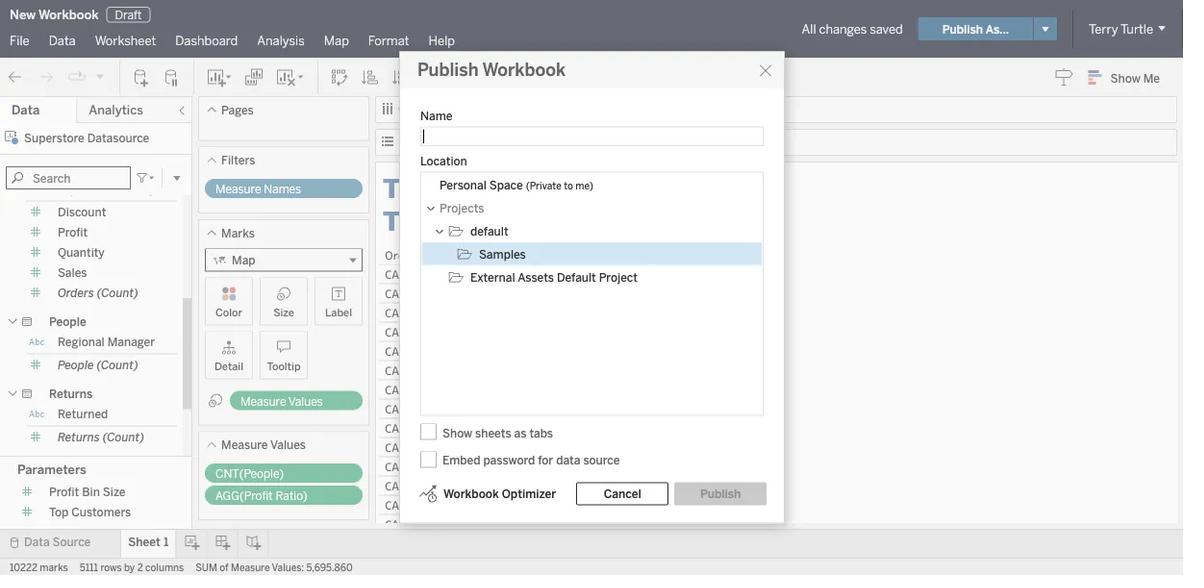 Task type: vqa. For each thing, say whether or not it's contained in the screenshot.
Discount
yes



Task type: describe. For each thing, give the bounding box(es) containing it.
5,695.860
[[306, 562, 353, 573]]

publish as...
[[942, 22, 1009, 36]]

external
[[470, 270, 515, 284]]

columns
[[145, 562, 184, 573]]

collapse image
[[176, 105, 188, 116]]

publish for as...
[[942, 22, 983, 36]]

map
[[324, 33, 349, 48]]

1 vertical spatial values
[[270, 438, 306, 452]]

cnt(people)
[[215, 467, 284, 481]]

discount
[[58, 205, 106, 219]]

publish your workbook to edit in tableau desktop image
[[705, 68, 724, 87]]

agg(profit
[[215, 489, 273, 503]]

default
[[470, 224, 508, 238]]

people for people (count)
[[58, 358, 94, 372]]

0 horizontal spatial size
[[103, 485, 125, 499]]

as
[[514, 426, 527, 440]]

the
[[383, 172, 436, 203]]

id
[[507, 136, 519, 150]]

space
[[489, 178, 523, 192]]

filters
[[221, 153, 255, 167]]

returns for returns (count)
[[58, 430, 100, 444]]

project
[[599, 270, 638, 284]]

duplicate image
[[244, 68, 264, 87]]

measure down tooltip
[[240, 394, 286, 408]]

returns for returns
[[49, 387, 93, 401]]

worksheet
[[95, 33, 156, 48]]

dashboard
[[175, 33, 238, 48]]

swap rows and columns image
[[330, 68, 349, 87]]

personal
[[440, 178, 487, 192]]

its
[[607, 172, 643, 203]]

clear sheet image
[[275, 68, 306, 87]]

0 vertical spatial measure values
[[240, 394, 323, 408]]

measure names
[[215, 182, 301, 196]]

measure down filters
[[215, 182, 261, 196]]

me
[[1143, 71, 1160, 85]]

tooltip
[[267, 360, 301, 373]]

to
[[564, 180, 573, 191]]

name
[[420, 109, 453, 123]]

show/hide cards image
[[619, 68, 650, 87]]

samples
[[479, 247, 526, 261]]

profit bin size
[[49, 485, 125, 499]]

data guide image
[[1055, 67, 1074, 87]]

of
[[220, 562, 229, 573]]

superstore
[[24, 131, 84, 145]]

2 vertical spatial publish
[[700, 487, 741, 501]]

agg(profit ratio)
[[215, 489, 307, 503]]

5111
[[80, 562, 98, 573]]

2
[[137, 562, 143, 573]]

orders
[[58, 286, 94, 300]]

cancel button
[[576, 482, 669, 505]]

sheet
[[128, 535, 161, 549]]

draft
[[115, 7, 142, 21]]

default
[[557, 270, 596, 284]]

redo image
[[37, 68, 56, 87]]

source
[[52, 535, 91, 549]]

top for top customers by profit
[[58, 182, 77, 196]]

sheets
[[475, 426, 511, 440]]

file
[[10, 33, 30, 48]]

source
[[583, 453, 620, 467]]

ocean
[[445, 172, 536, 203]]

1 vertical spatial measure values
[[221, 438, 306, 452]]

new data source image
[[132, 68, 151, 87]]

returns (count)
[[58, 430, 144, 444]]

workbook inside button
[[443, 487, 499, 501]]

data
[[556, 453, 580, 467]]

by for profit
[[143, 182, 156, 196]]

sum of measure values: 5,695.860
[[195, 562, 353, 573]]

analytics
[[89, 102, 143, 118]]

regional manager
[[58, 335, 155, 349]]

top customers by profit
[[58, 182, 188, 196]]

embed password for data source
[[442, 453, 620, 467]]

row group inside publish workbook dialog
[[422, 174, 762, 289]]

format workbook image
[[534, 68, 553, 87]]

rows
[[398, 135, 427, 149]]

cancel
[[604, 487, 641, 501]]

as...
[[986, 22, 1009, 36]]

external assets default project
[[470, 270, 638, 284]]

2 vertical spatial data
[[24, 535, 50, 549]]

people (count)
[[58, 358, 138, 372]]

top customers
[[49, 506, 131, 520]]

values:
[[272, 562, 304, 573]]

saved
[[870, 21, 903, 37]]

(private
[[526, 180, 561, 191]]

optimizer
[[502, 487, 556, 501]]

totals image
[[422, 68, 445, 87]]

regional
[[58, 335, 105, 349]]

projects
[[440, 201, 484, 215]]

pause auto updates image
[[163, 68, 182, 87]]

terry
[[1089, 21, 1118, 37]]

data source
[[24, 535, 91, 549]]

by for 2
[[124, 562, 135, 573]]

10222
[[10, 562, 37, 573]]

parameters
[[17, 462, 86, 478]]

workbook optimizer button
[[417, 482, 557, 505]]



Task type: locate. For each thing, give the bounding box(es) containing it.
0 vertical spatial top
[[58, 182, 77, 196]]

data
[[49, 33, 76, 48], [12, 102, 40, 118], [24, 535, 50, 549]]

1 vertical spatial top
[[49, 506, 69, 520]]

for
[[538, 453, 553, 467]]

0 vertical spatial data
[[49, 33, 76, 48]]

0 vertical spatial returns
[[49, 387, 93, 401]]

color
[[215, 306, 242, 319]]

0 vertical spatial workbook
[[38, 7, 99, 22]]

measure right 'of'
[[231, 562, 270, 573]]

data down undo image
[[12, 102, 40, 118]]

0 vertical spatial by
[[143, 182, 156, 196]]

new worksheet image
[[206, 68, 233, 87]]

format
[[368, 33, 409, 48]]

2 vertical spatial profit
[[49, 485, 79, 499]]

top up data source
[[49, 506, 69, 520]]

sales
[[58, 266, 87, 280]]

5111 rows by 2 columns
[[80, 562, 184, 573]]

2 vertical spatial workbook
[[443, 487, 499, 501]]

show me button
[[1080, 63, 1177, 92]]

sheet 1
[[128, 535, 169, 549]]

show inside publish workbook dialog
[[442, 426, 472, 440]]

show mark labels image
[[503, 68, 522, 87]]

1 vertical spatial workbook
[[482, 60, 566, 80]]

2 horizontal spatial publish
[[942, 22, 983, 36]]

0 vertical spatial show
[[1111, 71, 1141, 85]]

the ocean and its turtles
[[383, 172, 652, 236]]

new workbook
[[10, 7, 99, 22]]

publish workbook
[[417, 60, 566, 80]]

publish workbook dialog
[[399, 51, 785, 524]]

values
[[288, 394, 323, 408], [270, 438, 306, 452]]

region
[[631, 136, 667, 150]]

workbook for publish workbook
[[482, 60, 566, 80]]

0 vertical spatial people
[[49, 315, 86, 329]]

people
[[49, 315, 86, 329], [58, 358, 94, 372]]

workbook optimizer
[[443, 487, 556, 501]]

undo image
[[6, 68, 25, 87]]

row group containing personal space
[[422, 174, 762, 289]]

sort order id descending by measure values image
[[391, 68, 411, 87]]

returns down 'returned'
[[58, 430, 100, 444]]

0 vertical spatial (count)
[[97, 286, 138, 300]]

(count) for returns (count)
[[103, 430, 144, 444]]

1 horizontal spatial publish
[[700, 487, 741, 501]]

turtle
[[1121, 21, 1153, 37]]

1 vertical spatial returns
[[58, 430, 100, 444]]

rows
[[100, 562, 122, 573]]

show for show me
[[1111, 71, 1141, 85]]

replay animation image up analytics
[[94, 70, 106, 82]]

0 horizontal spatial show
[[442, 426, 472, 440]]

orders (count)
[[58, 286, 138, 300]]

top
[[58, 182, 77, 196], [49, 506, 69, 520]]

measure
[[215, 182, 261, 196], [240, 394, 286, 408], [221, 438, 268, 452], [231, 562, 270, 573]]

top up "discount"
[[58, 182, 77, 196]]

measure values up the cnt(people)
[[221, 438, 306, 452]]

by down "datasource"
[[143, 182, 156, 196]]

top for top customers
[[49, 506, 69, 520]]

1 horizontal spatial replay animation image
[[94, 70, 106, 82]]

0 horizontal spatial replay animation image
[[67, 68, 87, 87]]

none text field inside publish workbook dialog
[[420, 126, 764, 146]]

values up the cnt(people)
[[270, 438, 306, 452]]

show up embed
[[442, 426, 472, 440]]

marks
[[40, 562, 68, 573]]

show
[[1111, 71, 1141, 85], [442, 426, 472, 440]]

new
[[10, 7, 36, 22]]

measure values down tooltip
[[240, 394, 323, 408]]

me)
[[576, 180, 593, 191]]

pages
[[221, 103, 254, 117]]

None text field
[[420, 126, 764, 146]]

assets
[[518, 270, 554, 284]]

1 horizontal spatial show
[[1111, 71, 1141, 85]]

Search text field
[[6, 166, 131, 189]]

0 vertical spatial size
[[273, 306, 294, 319]]

(count) down regional manager
[[97, 358, 138, 372]]

ratio)
[[275, 489, 307, 503]]

marks
[[221, 226, 255, 240]]

customers up "discount"
[[80, 182, 140, 196]]

publish as... button
[[918, 17, 1033, 40]]

customers for top customers by profit
[[80, 182, 140, 196]]

(count) down 'returned'
[[103, 430, 144, 444]]

password
[[483, 453, 535, 467]]

marks. press enter to open the view data window.. use arrow keys to navigate data visualization elements. image
[[571, 265, 688, 575]]

0 vertical spatial publish
[[942, 22, 983, 36]]

datasource
[[87, 131, 149, 145]]

by left the 2
[[124, 562, 135, 573]]

people down the regional
[[58, 358, 94, 372]]

terry turtle
[[1089, 21, 1153, 37]]

data down 'new workbook'
[[49, 33, 76, 48]]

publish for workbook
[[417, 60, 479, 80]]

1 vertical spatial profit
[[58, 226, 88, 239]]

profit down collapse icon
[[158, 182, 188, 196]]

all
[[802, 21, 816, 37]]

profit up quantity
[[58, 226, 88, 239]]

manager
[[107, 335, 155, 349]]

1 horizontal spatial by
[[143, 182, 156, 196]]

1 vertical spatial customers
[[71, 506, 131, 520]]

workbook
[[38, 7, 99, 22], [482, 60, 566, 80], [443, 487, 499, 501]]

0 vertical spatial profit
[[158, 182, 188, 196]]

superstore datasource
[[24, 131, 149, 145]]

returns
[[49, 387, 93, 401], [58, 430, 100, 444]]

personal space (private to me)
[[440, 178, 593, 192]]

size right bin
[[103, 485, 125, 499]]

order
[[474, 136, 505, 150]]

2 vertical spatial (count)
[[103, 430, 144, 444]]

columns
[[398, 102, 446, 116]]

data up 10222 marks
[[24, 535, 50, 549]]

replay animation image right redo icon
[[67, 68, 87, 87]]

returns up 'returned'
[[49, 387, 93, 401]]

0 horizontal spatial publish
[[417, 60, 479, 80]]

detail
[[214, 360, 243, 373]]

quantity
[[58, 246, 105, 260]]

10222 marks
[[10, 562, 68, 573]]

people for people
[[49, 315, 86, 329]]

show sheets as tabs
[[442, 426, 553, 440]]

(count) right orders on the left of the page
[[97, 286, 138, 300]]

row group
[[422, 174, 762, 289]]

1 vertical spatial data
[[12, 102, 40, 118]]

sum
[[195, 562, 217, 573]]

names
[[264, 182, 301, 196]]

sort order id ascending by measure values image
[[361, 68, 380, 87]]

1 vertical spatial size
[[103, 485, 125, 499]]

profit
[[158, 182, 188, 196], [58, 226, 88, 239], [49, 485, 79, 499]]

highlight image
[[469, 68, 492, 87]]

all changes saved
[[802, 21, 903, 37]]

customers down bin
[[71, 506, 131, 520]]

0 vertical spatial customers
[[80, 182, 140, 196]]

by
[[143, 182, 156, 196], [124, 562, 135, 573]]

analysis
[[257, 33, 305, 48]]

size up tooltip
[[273, 306, 294, 319]]

1 vertical spatial people
[[58, 358, 94, 372]]

bin
[[82, 485, 100, 499]]

(count)
[[97, 286, 138, 300], [97, 358, 138, 372], [103, 430, 144, 444]]

size
[[273, 306, 294, 319], [103, 485, 125, 499]]

publish
[[942, 22, 983, 36], [417, 60, 479, 80], [700, 487, 741, 501]]

(count) for people (count)
[[97, 358, 138, 372]]

tabs
[[529, 426, 553, 440]]

returned
[[58, 407, 108, 421]]

0 vertical spatial values
[[288, 394, 323, 408]]

show inside button
[[1111, 71, 1141, 85]]

1 vertical spatial publish
[[417, 60, 479, 80]]

values down tooltip
[[288, 394, 323, 408]]

show for show sheets as tabs
[[442, 426, 472, 440]]

order id
[[474, 136, 519, 150]]

measure up the cnt(people)
[[221, 438, 268, 452]]

1 horizontal spatial size
[[273, 306, 294, 319]]

replay animation image
[[67, 68, 87, 87], [94, 70, 106, 82]]

profit down parameters
[[49, 485, 79, 499]]

download image
[[674, 68, 693, 87]]

workbook for new workbook
[[38, 7, 99, 22]]

people up the regional
[[49, 315, 86, 329]]

0 horizontal spatial by
[[124, 562, 135, 573]]

and
[[544, 172, 598, 203]]

profit for profit bin size
[[49, 485, 79, 499]]

location
[[420, 154, 467, 168]]

customers
[[80, 182, 140, 196], [71, 506, 131, 520]]

show left me
[[1111, 71, 1141, 85]]

publish button
[[674, 482, 767, 505]]

1
[[163, 535, 169, 549]]

customers for top customers
[[71, 506, 131, 520]]

profit for profit
[[58, 226, 88, 239]]

1 vertical spatial show
[[442, 426, 472, 440]]

1 vertical spatial (count)
[[97, 358, 138, 372]]

1 vertical spatial by
[[124, 562, 135, 573]]

fit image
[[565, 68, 595, 87]]

(count) for orders (count)
[[97, 286, 138, 300]]

embed
[[442, 453, 480, 467]]



